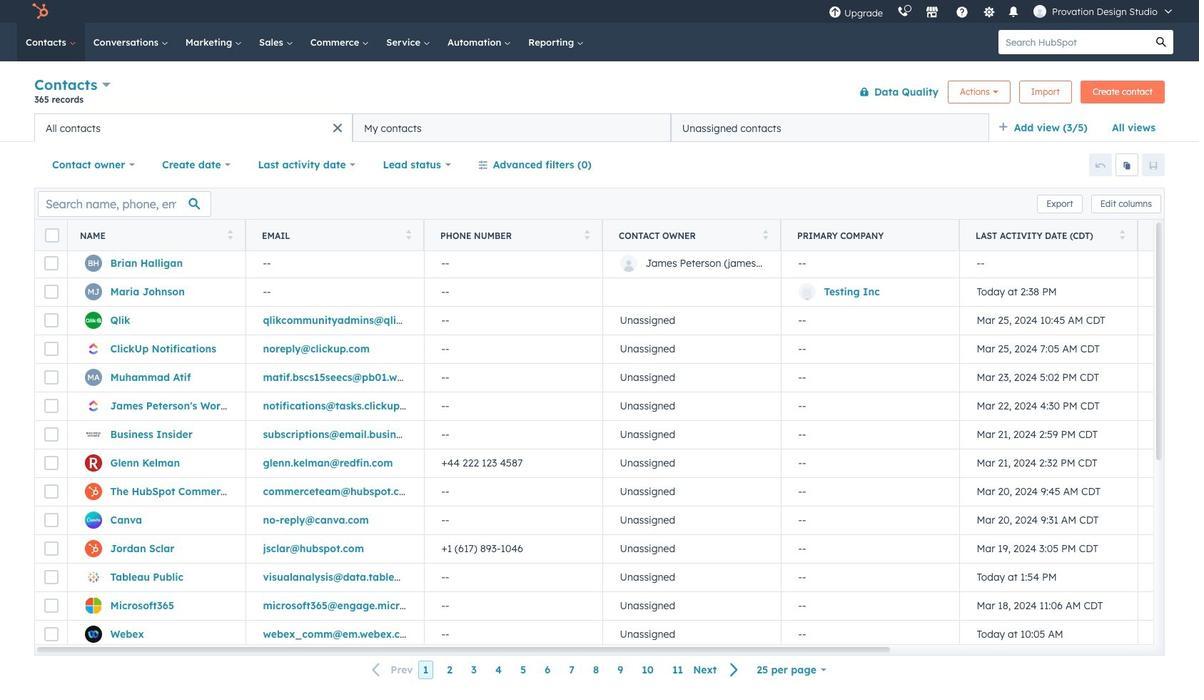 Task type: describe. For each thing, give the bounding box(es) containing it.
marketplaces image
[[926, 6, 939, 19]]

press to sort. image for fifth press to sort. "element" from right
[[227, 229, 233, 239]]

2 press to sort. element from the left
[[406, 229, 411, 242]]

4 press to sort. element from the left
[[763, 229, 768, 242]]

press to sort. image for fourth press to sort. "element" from right
[[406, 229, 411, 239]]

press to sort. image for fourth press to sort. "element" from left
[[763, 229, 768, 239]]

Search HubSpot search field
[[998, 30, 1149, 54]]



Task type: vqa. For each thing, say whether or not it's contained in the screenshot.
Ticket related to Ticket Example
no



Task type: locate. For each thing, give the bounding box(es) containing it.
0 horizontal spatial press to sort. image
[[763, 229, 768, 239]]

2 horizontal spatial press to sort. image
[[584, 229, 590, 239]]

press to sort. image
[[227, 229, 233, 239], [406, 229, 411, 239], [584, 229, 590, 239]]

1 press to sort. image from the left
[[763, 229, 768, 239]]

1 press to sort. element from the left
[[227, 229, 233, 242]]

2 press to sort. image from the left
[[406, 229, 411, 239]]

1 horizontal spatial press to sort. image
[[1119, 229, 1125, 239]]

0 horizontal spatial press to sort. image
[[227, 229, 233, 239]]

3 press to sort. image from the left
[[584, 229, 590, 239]]

banner
[[34, 73, 1165, 113]]

2 press to sort. image from the left
[[1119, 229, 1125, 239]]

james peterson image
[[1033, 5, 1046, 18]]

Search name, phone, email addresses, or company search field
[[38, 191, 211, 217]]

press to sort. image for first press to sort. "element" from right
[[1119, 229, 1125, 239]]

menu
[[822, 0, 1182, 23]]

press to sort. image for third press to sort. "element"
[[584, 229, 590, 239]]

1 horizontal spatial press to sort. image
[[406, 229, 411, 239]]

3 press to sort. element from the left
[[584, 229, 590, 242]]

press to sort. image
[[763, 229, 768, 239], [1119, 229, 1125, 239]]

5 press to sort. element from the left
[[1119, 229, 1125, 242]]

press to sort. element
[[227, 229, 233, 242], [406, 229, 411, 242], [584, 229, 590, 242], [763, 229, 768, 242], [1119, 229, 1125, 242]]

1 press to sort. image from the left
[[227, 229, 233, 239]]

pagination navigation
[[363, 661, 747, 680]]

column header
[[781, 220, 960, 251]]



